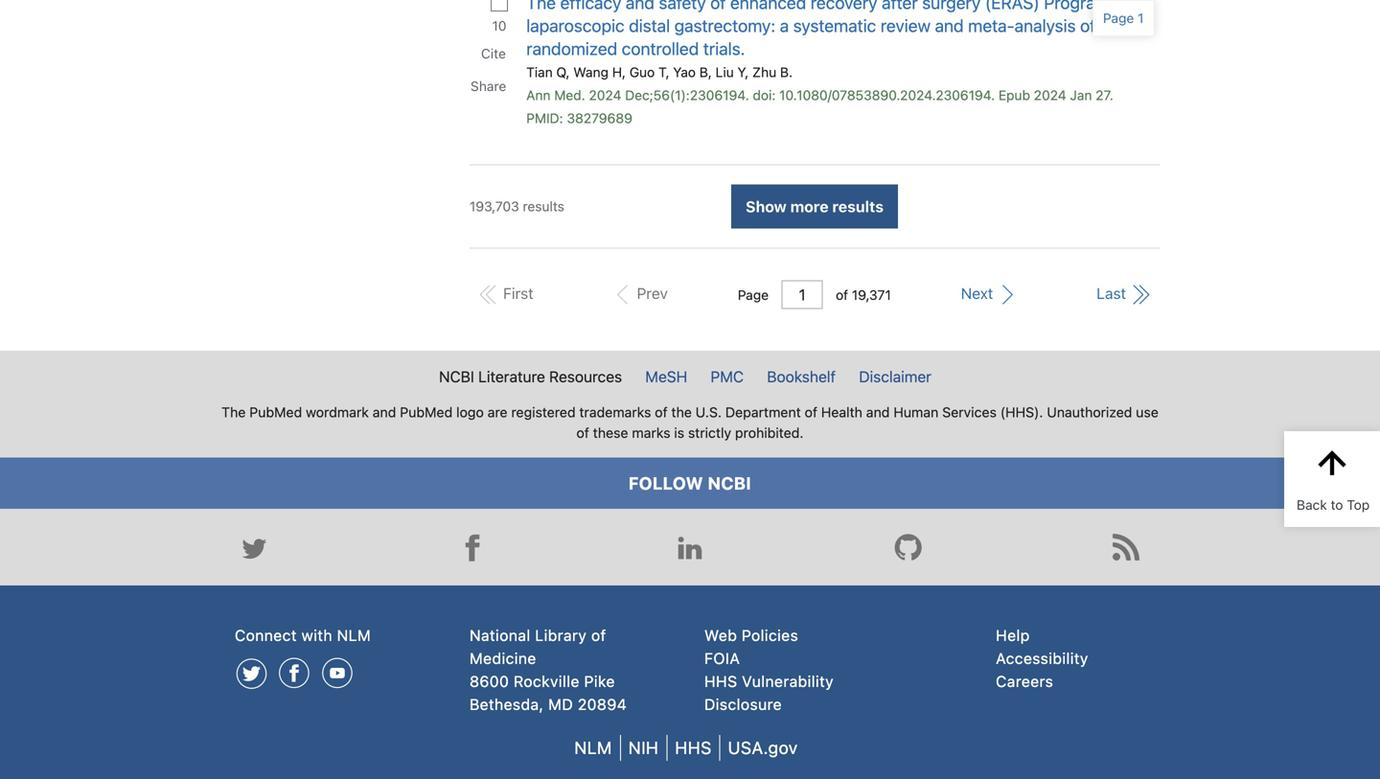 Task type: locate. For each thing, give the bounding box(es) containing it.
youtube image
[[321, 657, 354, 690]]

next button
[[956, 284, 1018, 305]]

distal
[[629, 15, 670, 36]]

yao
[[673, 64, 696, 80]]

1 horizontal spatial page
[[1103, 10, 1134, 26]]

show more results button
[[732, 185, 898, 229]]

nih link
[[629, 738, 659, 758]]

of left 19,371
[[836, 287, 849, 303]]

facebook link
[[453, 528, 491, 567]]

page
[[1103, 10, 1134, 26], [738, 287, 769, 303]]

facebook image up 'national'
[[453, 528, 491, 567]]

pubmed left logo
[[400, 404, 453, 420]]

web
[[705, 627, 737, 645]]

jan
[[1070, 87, 1092, 103]]

10
[[492, 18, 507, 34]]

wordmark
[[306, 404, 369, 420]]

page left page number field at the top right of page
[[738, 287, 769, 303]]

page 1 button
[[1093, 0, 1155, 36]]

page left "1"
[[1103, 10, 1134, 26]]

0 vertical spatial ncbi
[[439, 368, 474, 386]]

0 vertical spatial hhs
[[705, 673, 738, 691]]

dec;56(1):2306194.
[[625, 87, 749, 103]]

facebook image down connect with nlm
[[278, 657, 311, 690]]

policies
[[742, 627, 799, 645]]

strictly
[[688, 425, 732, 441]]

the
[[672, 404, 692, 420]]

1 vertical spatial the
[[222, 404, 246, 420]]

efficacy
[[560, 0, 622, 13]]

laparoscopic
[[527, 15, 625, 36]]

0 horizontal spatial 2024
[[589, 87, 622, 103]]

and right wordmark
[[373, 404, 396, 420]]

of right library
[[592, 627, 606, 645]]

review
[[881, 15, 931, 36]]

cite button
[[479, 37, 511, 70]]

program
[[1044, 0, 1110, 13]]

b.
[[780, 64, 793, 80]]

health
[[821, 404, 863, 420]]

1 2024 from the left
[[589, 87, 622, 103]]

0 vertical spatial page
[[1103, 10, 1134, 26]]

randomized
[[527, 38, 618, 59]]

last button
[[1092, 284, 1150, 305]]

193,703
[[470, 198, 519, 214]]

first button
[[479, 284, 538, 305]]

of down program
[[1081, 15, 1096, 36]]

mesh link
[[636, 365, 697, 388]]

ncbi up logo
[[439, 368, 474, 386]]

hhs right nih
[[675, 738, 712, 758]]

1 horizontal spatial the
[[527, 0, 556, 13]]

Page number field
[[782, 281, 823, 309]]

disclaimer link
[[850, 365, 941, 388]]

prev button
[[613, 284, 673, 305]]

of inside national library of medicine 8600 rockville pike bethesda, md 20894
[[592, 627, 606, 645]]

vulnerability
[[742, 673, 834, 691]]

ann
[[527, 87, 551, 103]]

help
[[996, 627, 1030, 645]]

page inside button
[[1103, 10, 1134, 26]]

wang
[[574, 64, 609, 80]]

2024 left jan
[[1034, 87, 1067, 103]]

of
[[711, 0, 726, 13], [1081, 15, 1096, 36], [836, 287, 849, 303], [655, 404, 668, 420], [805, 404, 818, 420], [577, 425, 590, 441], [592, 627, 606, 645]]

help link
[[996, 627, 1030, 645]]

usa.gov
[[728, 738, 798, 758]]

0 vertical spatial the
[[527, 0, 556, 13]]

pmid:
[[527, 110, 563, 126]]

trials.
[[704, 38, 745, 59]]

results right 193,703
[[523, 198, 565, 214]]

the inside the efficacy and safety of enhanced recovery after surgery (eras) program in laparoscopic distal gastrectomy: a systematic review and meta-analysis of randomized controlled trials. tian q, wang h, guo t, yao b, liu y, zhu b. ann med. 2024 dec;56(1):2306194. doi: 10.1080/07853890.2024.2306194. epub 2024 jan 27. pmid: 38279689
[[527, 0, 556, 13]]

bookshelf
[[767, 368, 836, 386]]

hhs link
[[675, 738, 712, 758]]

0 horizontal spatial pubmed
[[250, 404, 302, 420]]

doi:
[[753, 87, 776, 103]]

controlled
[[622, 38, 699, 59]]

0 horizontal spatial ncbi
[[439, 368, 474, 386]]

literature
[[478, 368, 545, 386]]

pmc link
[[701, 365, 754, 388]]

ncbi down strictly
[[708, 473, 752, 494]]

gastrectomy:
[[675, 15, 776, 36]]

1 vertical spatial facebook image
[[278, 657, 311, 690]]

to
[[1331, 497, 1344, 513]]

nih
[[629, 738, 659, 758]]

pubmed
[[250, 404, 302, 420], [400, 404, 453, 420]]

193,703 results
[[470, 198, 565, 214]]

page 1
[[1103, 10, 1144, 26]]

q,
[[557, 64, 570, 80]]

1 horizontal spatial results
[[833, 197, 884, 216]]

back
[[1297, 497, 1328, 513]]

accessibility link
[[996, 650, 1089, 668]]

foia link
[[705, 650, 740, 668]]

1 horizontal spatial pubmed
[[400, 404, 453, 420]]

0 horizontal spatial facebook image
[[278, 657, 311, 690]]

2024 up 38279689
[[589, 87, 622, 103]]

the pubmed wordmark and pubmed logo are registered trademarks of the u.s. department of health and human services (hhs). unauthorized use of these marks is strictly prohibited.
[[222, 404, 1159, 441]]

the inside the pubmed wordmark and pubmed logo are registered trademarks of the u.s. department of health and human services (hhs). unauthorized use of these marks is strictly prohibited.
[[222, 404, 246, 420]]

1 horizontal spatial 2024
[[1034, 87, 1067, 103]]

facebook image
[[453, 528, 491, 567], [278, 657, 311, 690]]

usa.gov link
[[728, 738, 798, 758]]

hhs down foia
[[705, 673, 738, 691]]

and down surgery
[[935, 15, 964, 36]]

is
[[674, 425, 685, 441]]

2024
[[589, 87, 622, 103], [1034, 87, 1067, 103]]

1 vertical spatial hhs
[[675, 738, 712, 758]]

meta-
[[968, 15, 1015, 36]]

0 horizontal spatial the
[[222, 404, 246, 420]]

tian
[[527, 64, 553, 80]]

sm-twitter link
[[235, 657, 268, 690]]

page for page 1
[[1103, 10, 1134, 26]]

nlm down 20894
[[575, 738, 612, 758]]

next
[[961, 284, 994, 303]]

are
[[488, 404, 508, 420]]

registered
[[511, 404, 576, 420]]

results right more
[[833, 197, 884, 216]]

follow ncbi
[[629, 473, 752, 494]]

blog image
[[1107, 528, 1146, 567]]

20894
[[578, 696, 627, 714]]

1 vertical spatial ncbi
[[708, 473, 752, 494]]

t,
[[659, 64, 670, 80]]

0 horizontal spatial nlm
[[337, 627, 371, 645]]

marks
[[632, 425, 671, 441]]

0 horizontal spatial page
[[738, 287, 769, 303]]

recovery
[[811, 0, 878, 13]]

ncbi
[[439, 368, 474, 386], [708, 473, 752, 494]]

last
[[1097, 284, 1126, 303]]

pubmed left wordmark
[[250, 404, 302, 420]]

nlm link
[[575, 738, 612, 758]]

back to top button
[[1285, 431, 1381, 527]]

linkedin link
[[671, 528, 709, 567]]

1 vertical spatial page
[[738, 287, 769, 303]]

national
[[470, 627, 531, 645]]

more
[[791, 197, 829, 216]]

resources
[[549, 368, 622, 386]]

services
[[943, 404, 997, 420]]

top
[[1347, 497, 1370, 513]]

results inside button
[[833, 197, 884, 216]]

pmc
[[711, 368, 744, 386]]

ncbi literature resources
[[439, 368, 622, 386]]

1 horizontal spatial nlm
[[575, 738, 612, 758]]

guo
[[630, 64, 655, 80]]

nlm right with
[[337, 627, 371, 645]]

0 vertical spatial facebook image
[[453, 528, 491, 567]]

1 horizontal spatial facebook image
[[453, 528, 491, 567]]

0 vertical spatial nlm
[[337, 627, 371, 645]]

10.1080/07853890.2024.2306194.
[[780, 87, 995, 103]]



Task type: vqa. For each thing, say whether or not it's contained in the screenshot.
government
no



Task type: describe. For each thing, give the bounding box(es) containing it.
github image
[[889, 528, 928, 567]]

facebook image for sm-facebook link
[[278, 657, 311, 690]]

of left the health
[[805, 404, 818, 420]]

2 pubmed from the left
[[400, 404, 453, 420]]

first
[[503, 284, 534, 303]]

accessibility
[[996, 650, 1089, 668]]

analysis
[[1015, 15, 1076, 36]]

1 pubmed from the left
[[250, 404, 302, 420]]

the for pubmed
[[222, 404, 246, 420]]

twitter image
[[235, 657, 268, 690]]

connect with nlm link
[[235, 627, 371, 645]]

19,371
[[852, 287, 891, 303]]

show more results
[[746, 197, 884, 216]]

use
[[1136, 404, 1159, 420]]

2 2024 from the left
[[1034, 87, 1067, 103]]

27.
[[1096, 87, 1114, 103]]

medicine
[[470, 650, 537, 668]]

of 19,371
[[836, 287, 891, 303]]

connect
[[235, 627, 297, 645]]

liu
[[716, 64, 734, 80]]

1 vertical spatial nlm
[[575, 738, 612, 758]]

next page image
[[998, 285, 1018, 305]]

with
[[302, 627, 333, 645]]

surgery
[[922, 0, 981, 13]]

y,
[[738, 64, 749, 80]]

sm-youtube link
[[321, 657, 354, 690]]

department
[[726, 404, 801, 420]]

rockville
[[514, 673, 580, 691]]

(hhs).
[[1001, 404, 1044, 420]]

and up the distal
[[626, 0, 655, 13]]

a
[[780, 15, 789, 36]]

these
[[593, 425, 628, 441]]

careers
[[996, 673, 1054, 691]]

library
[[535, 627, 587, 645]]

page for page
[[738, 287, 769, 303]]

md
[[549, 696, 573, 714]]

(eras)
[[985, 0, 1040, 13]]

disclaimer
[[859, 368, 932, 386]]

mesh
[[646, 368, 688, 386]]

twitter image
[[235, 528, 273, 567]]

connect with nlm
[[235, 627, 371, 645]]

sm-facebook link
[[278, 657, 311, 690]]

bookshelf link
[[758, 365, 846, 388]]

hhs vulnerability disclosure link
[[705, 673, 834, 714]]

last page image
[[1131, 285, 1150, 305]]

u.s.
[[696, 404, 722, 420]]

hhs inside web policies foia hhs vulnerability disclosure
[[705, 673, 738, 691]]

foia
[[705, 650, 740, 668]]

of up gastrectomy:
[[711, 0, 726, 13]]

of left these
[[577, 425, 590, 441]]

facebook image for facebook link
[[453, 528, 491, 567]]

prev
[[637, 284, 668, 303]]

1 horizontal spatial ncbi
[[708, 473, 752, 494]]

the efficacy and safety of enhanced recovery after surgery (eras) program in laparoscopic distal gastrectomy: a systematic review and meta-analysis of randomized controlled trials. tian q, wang h, guo t, yao b, liu y, zhu b. ann med. 2024 dec;56(1):2306194. doi: 10.1080/07853890.2024.2306194. epub 2024 jan 27. pmid: 38279689
[[527, 0, 1128, 126]]

in
[[1115, 0, 1128, 13]]

1
[[1138, 10, 1144, 26]]

zhu
[[753, 64, 777, 80]]

systematic
[[794, 15, 877, 36]]

linkedin image
[[671, 528, 709, 567]]

enhanced
[[730, 0, 807, 13]]

of left the
[[655, 404, 668, 420]]

pike
[[584, 673, 615, 691]]

after
[[882, 0, 918, 13]]

web policies link
[[705, 627, 799, 645]]

38279689
[[567, 110, 633, 126]]

show
[[746, 197, 787, 216]]

logo
[[456, 404, 484, 420]]

h,
[[612, 64, 626, 80]]

unauthorized
[[1047, 404, 1133, 420]]

web policies foia hhs vulnerability disclosure
[[705, 627, 834, 714]]

0 horizontal spatial results
[[523, 198, 565, 214]]

share button
[[469, 70, 511, 103]]

careers link
[[996, 673, 1054, 691]]

national library of medicine 8600 rockville pike bethesda, md 20894
[[470, 627, 627, 714]]

and right the health
[[866, 404, 890, 420]]

the for efficacy
[[527, 0, 556, 13]]

cite
[[481, 46, 506, 61]]

bethesda,
[[470, 696, 544, 714]]

follow
[[629, 473, 704, 494]]

epub
[[999, 87, 1031, 103]]



